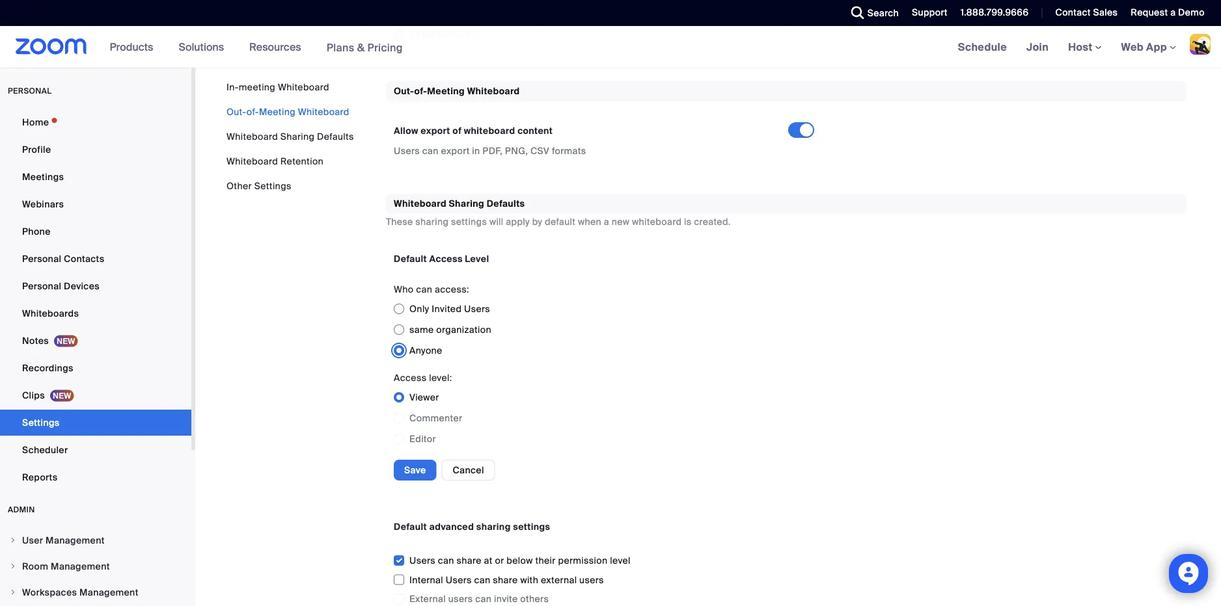 Task type: vqa. For each thing, say whether or not it's contained in the screenshot.
tabs of zoom services tab list
no



Task type: describe. For each thing, give the bounding box(es) containing it.
notes link
[[0, 328, 191, 354]]

join link
[[1017, 26, 1058, 68]]

whiteboard sharing defaults these sharing settings will apply by default when a new whiteboard is created.
[[386, 198, 731, 228]]

plans
[[327, 41, 354, 54]]

management for workspaces management
[[79, 587, 138, 599]]

default for default advanced sharing settings
[[394, 521, 427, 533]]

at
[[484, 555, 493, 567]]

is
[[684, 216, 692, 228]]

profile
[[22, 144, 51, 156]]

participants
[[423, 28, 476, 40]]

workspaces management
[[22, 587, 138, 599]]

demo
[[1178, 7, 1205, 19]]

access level:
[[394, 372, 452, 384]]

png,
[[505, 145, 528, 157]]

&
[[357, 41, 365, 54]]

notes
[[22, 335, 49, 347]]

menu bar containing in-meeting whiteboard
[[227, 81, 354, 193]]

can for export
[[422, 145, 439, 157]]

same
[[409, 324, 434, 336]]

with
[[520, 575, 538, 587]]

user management
[[22, 535, 105, 547]]

invited
[[432, 303, 462, 315]]

default for default access level
[[394, 253, 427, 265]]

organization
[[436, 324, 491, 336]]

0 vertical spatial export
[[421, 125, 450, 137]]

of
[[453, 125, 462, 137]]

allow export of whiteboard content
[[394, 125, 553, 137]]

banner containing products
[[0, 26, 1221, 69]]

whiteboard inside out-of-meeting whiteboard element
[[464, 125, 515, 137]]

schedule
[[958, 40, 1007, 54]]

product information navigation
[[100, 26, 413, 69]]

1 horizontal spatial a
[[1170, 7, 1176, 19]]

settings inside whiteboard sharing defaults these sharing settings will apply by default when a new whiteboard is created.
[[451, 216, 487, 228]]

external
[[409, 594, 446, 606]]

1 vertical spatial settings
[[513, 521, 550, 533]]

contact
[[1055, 7, 1091, 19]]

personal contacts link
[[0, 246, 191, 272]]

commenter
[[409, 412, 462, 425]]

0 horizontal spatial meeting
[[259, 106, 295, 118]]

support
[[912, 7, 948, 19]]

by
[[532, 216, 542, 228]]

webinars
[[22, 198, 64, 210]]

home
[[22, 116, 49, 128]]

1 horizontal spatial access
[[429, 253, 463, 265]]

only
[[409, 303, 429, 315]]

all participants option group
[[394, 0, 825, 45]]

when
[[578, 216, 602, 228]]

room
[[22, 561, 48, 573]]

who can access: option group
[[394, 299, 788, 361]]

cancel button
[[442, 460, 495, 481]]

scheduler link
[[0, 437, 191, 463]]

1 vertical spatial access
[[394, 372, 427, 384]]

admin menu menu
[[0, 529, 191, 607]]

1 vertical spatial sharing
[[476, 521, 511, 533]]

request
[[1131, 7, 1168, 19]]

app
[[1146, 40, 1167, 54]]

personal for personal devices
[[22, 280, 61, 292]]

web app button
[[1121, 40, 1176, 54]]

plans & pricing
[[327, 41, 403, 54]]

all
[[409, 28, 421, 40]]

phone link
[[0, 219, 191, 245]]

settings inside personal menu menu
[[22, 417, 60, 429]]

will
[[489, 216, 503, 228]]

whiteboard up whiteboard retention at the top left of page
[[227, 131, 278, 143]]

personal for personal contacts
[[22, 253, 61, 265]]

user management menu item
[[0, 529, 191, 553]]

meetings
[[22, 171, 64, 183]]

all participants
[[409, 28, 476, 40]]

same organization
[[409, 324, 491, 336]]

whiteboard retention link
[[227, 155, 324, 167]]

whiteboards link
[[0, 301, 191, 327]]

1 vertical spatial share
[[493, 575, 518, 587]]

products button
[[110, 26, 159, 68]]

level
[[465, 253, 489, 265]]

personal contacts
[[22, 253, 104, 265]]

sales
[[1093, 7, 1118, 19]]

right image for user management
[[9, 537, 17, 545]]

users up internal
[[409, 555, 435, 567]]

save button
[[394, 460, 436, 481]]

personal devices
[[22, 280, 100, 292]]

external
[[541, 575, 577, 587]]

contact sales
[[1055, 7, 1118, 19]]

schedule link
[[948, 26, 1017, 68]]

cancel
[[453, 465, 484, 477]]

in
[[472, 145, 480, 157]]

default
[[545, 216, 576, 228]]

resources button
[[249, 26, 307, 68]]

request a demo
[[1131, 7, 1205, 19]]

admin
[[8, 505, 35, 515]]

join
[[1027, 40, 1049, 54]]

anyone
[[409, 345, 442, 357]]

sharing for whiteboard sharing defaults
[[280, 131, 315, 143]]

0 vertical spatial settings
[[254, 180, 291, 192]]

permission
[[558, 555, 608, 567]]

whiteboard sharing defaults link
[[227, 131, 354, 143]]

webinars link
[[0, 191, 191, 217]]

search
[[867, 7, 899, 19]]

management for room management
[[51, 561, 110, 573]]

whiteboard up out-of-meeting whiteboard link
[[278, 81, 329, 93]]

right image for room management
[[9, 563, 17, 571]]

solutions button
[[179, 26, 230, 68]]



Task type: locate. For each thing, give the bounding box(es) containing it.
menu bar
[[227, 81, 354, 193]]

right image for workspaces management
[[9, 589, 17, 597]]

meeting down in-meeting whiteboard link
[[259, 106, 295, 118]]

0 vertical spatial default
[[394, 253, 427, 265]]

out-of-meeting whiteboard element
[[386, 81, 1187, 173]]

support link
[[902, 0, 951, 26], [912, 7, 948, 19]]

right image inside workspaces management menu item
[[9, 589, 17, 597]]

management up workspaces management
[[51, 561, 110, 573]]

of- up allow at the top left of page
[[414, 85, 427, 97]]

users right external
[[448, 594, 473, 606]]

internal
[[409, 575, 443, 587]]

2 vertical spatial right image
[[9, 589, 17, 597]]

share left the at
[[457, 555, 482, 567]]

in-meeting whiteboard
[[227, 81, 329, 93]]

whiteboard up whiteboard sharing defaults
[[298, 106, 349, 118]]

content
[[518, 125, 553, 137]]

access:
[[435, 284, 469, 296]]

0 horizontal spatial settings
[[22, 417, 60, 429]]

0 vertical spatial settings
[[451, 216, 487, 228]]

1 horizontal spatial users
[[579, 575, 604, 587]]

sharing up the at
[[476, 521, 511, 533]]

profile link
[[0, 137, 191, 163]]

web app
[[1121, 40, 1167, 54]]

phone
[[22, 226, 51, 238]]

defaults
[[317, 131, 354, 143], [487, 198, 525, 210]]

2 vertical spatial management
[[79, 587, 138, 599]]

out- down in-
[[227, 106, 246, 118]]

whiteboard left is
[[632, 216, 682, 228]]

1 horizontal spatial sharing
[[449, 198, 484, 210]]

in-meeting whiteboard link
[[227, 81, 329, 93]]

default left advanced
[[394, 521, 427, 533]]

whiteboard up other settings
[[227, 155, 278, 167]]

export down the of
[[441, 145, 470, 157]]

whiteboards
[[22, 308, 79, 320]]

0 horizontal spatial share
[[457, 555, 482, 567]]

or
[[495, 555, 504, 567]]

0 horizontal spatial sharing
[[415, 216, 449, 228]]

defaults for whiteboard sharing defaults these sharing settings will apply by default when a new whiteboard is created.
[[487, 198, 525, 210]]

1 vertical spatial a
[[604, 216, 609, 228]]

1 vertical spatial sharing
[[449, 198, 484, 210]]

2 personal from the top
[[22, 280, 61, 292]]

settings link
[[0, 410, 191, 436]]

out-of-meeting whiteboard link
[[227, 106, 349, 118]]

0 vertical spatial out-
[[394, 85, 414, 97]]

0 horizontal spatial out-of-meeting whiteboard
[[227, 106, 349, 118]]

0 horizontal spatial a
[[604, 216, 609, 228]]

3 right image from the top
[[9, 589, 17, 597]]

created.
[[694, 216, 731, 228]]

room management
[[22, 561, 110, 573]]

2 default from the top
[[394, 521, 427, 533]]

out-of-meeting whiteboard up whiteboard sharing defaults
[[227, 106, 349, 118]]

profile picture image
[[1190, 34, 1211, 55]]

solutions
[[179, 40, 224, 54]]

out- inside menu bar
[[227, 106, 246, 118]]

clips link
[[0, 383, 191, 409]]

sharing right these
[[415, 216, 449, 228]]

1 horizontal spatial out-of-meeting whiteboard
[[394, 85, 520, 97]]

defaults up retention
[[317, 131, 354, 143]]

defaults inside whiteboard sharing defaults these sharing settings will apply by default when a new whiteboard is created.
[[487, 198, 525, 210]]

settings up users can share at or below their permission level
[[513, 521, 550, 533]]

right image left "user"
[[9, 537, 17, 545]]

2 right image from the top
[[9, 563, 17, 571]]

right image left workspaces
[[9, 589, 17, 597]]

whiteboard sharing defaults element
[[386, 194, 1187, 607]]

out-of-meeting whiteboard up the of
[[394, 85, 520, 97]]

1 vertical spatial personal
[[22, 280, 61, 292]]

meetings navigation
[[948, 26, 1221, 69]]

0 horizontal spatial of-
[[246, 106, 259, 118]]

management for user management
[[46, 535, 105, 547]]

1 horizontal spatial settings
[[254, 180, 291, 192]]

defaults up will
[[487, 198, 525, 210]]

defaults for whiteboard sharing defaults
[[317, 131, 354, 143]]

1 vertical spatial users
[[448, 594, 473, 606]]

whiteboard inside whiteboard sharing defaults these sharing settings will apply by default when a new whiteboard is created.
[[632, 216, 682, 228]]

apply
[[506, 216, 530, 228]]

0 horizontal spatial defaults
[[317, 131, 354, 143]]

users down permission
[[579, 575, 604, 587]]

1 horizontal spatial sharing
[[476, 521, 511, 533]]

users
[[394, 145, 420, 157], [464, 303, 490, 315], [409, 555, 435, 567], [446, 575, 472, 587]]

other settings
[[227, 180, 291, 192]]

sharing inside whiteboard sharing defaults these sharing settings will apply by default when a new whiteboard is created.
[[449, 198, 484, 210]]

users up organization
[[464, 303, 490, 315]]

out-
[[394, 85, 414, 97], [227, 106, 246, 118]]

access up the 'viewer'
[[394, 372, 427, 384]]

viewer
[[409, 392, 439, 404]]

default up who
[[394, 253, 427, 265]]

who
[[394, 284, 414, 296]]

users inside out-of-meeting whiteboard element
[[394, 145, 420, 157]]

personal down phone
[[22, 253, 61, 265]]

others
[[520, 594, 549, 606]]

0 horizontal spatial users
[[448, 594, 473, 606]]

users down allow at the top left of page
[[394, 145, 420, 157]]

1 horizontal spatial meeting
[[427, 85, 465, 97]]

1 horizontal spatial share
[[493, 575, 518, 587]]

management
[[46, 535, 105, 547], [51, 561, 110, 573], [79, 587, 138, 599]]

can up internal
[[438, 555, 454, 567]]

whiteboard
[[464, 125, 515, 137], [632, 216, 682, 228]]

access level: option group
[[394, 387, 788, 450]]

1 vertical spatial settings
[[22, 417, 60, 429]]

these
[[386, 216, 413, 228]]

0 vertical spatial defaults
[[317, 131, 354, 143]]

right image inside user management menu item
[[9, 537, 17, 545]]

sharing up retention
[[280, 131, 315, 143]]

share up invite
[[493, 575, 518, 587]]

1 right image from the top
[[9, 537, 17, 545]]

1 horizontal spatial settings
[[513, 521, 550, 533]]

whiteboard up allow export of whiteboard content
[[467, 85, 520, 97]]

their
[[535, 555, 556, 567]]

1 personal from the top
[[22, 253, 61, 265]]

1 default from the top
[[394, 253, 427, 265]]

1 horizontal spatial defaults
[[487, 198, 525, 210]]

export left the of
[[421, 125, 450, 137]]

users
[[579, 575, 604, 587], [448, 594, 473, 606]]

allow
[[394, 125, 418, 137]]

settings down whiteboard retention at the top left of page
[[254, 180, 291, 192]]

contact sales link
[[1046, 0, 1121, 26], [1055, 7, 1118, 19]]

whiteboard inside whiteboard sharing defaults these sharing settings will apply by default when a new whiteboard is created.
[[394, 198, 447, 210]]

0 horizontal spatial settings
[[451, 216, 487, 228]]

1.888.799.9666 button
[[951, 0, 1032, 26], [961, 7, 1029, 19]]

advanced
[[429, 521, 474, 533]]

0 vertical spatial access
[[429, 253, 463, 265]]

sharing down the in
[[449, 198, 484, 210]]

1 vertical spatial default
[[394, 521, 427, 533]]

0 vertical spatial a
[[1170, 7, 1176, 19]]

devices
[[64, 280, 100, 292]]

editor
[[409, 433, 436, 445]]

scheduler
[[22, 444, 68, 456]]

management up room management
[[46, 535, 105, 547]]

0 horizontal spatial out-
[[227, 106, 246, 118]]

management down the room management menu item
[[79, 587, 138, 599]]

personal menu menu
[[0, 109, 191, 492]]

personal
[[8, 86, 52, 96]]

can left invite
[[475, 594, 492, 606]]

banner
[[0, 26, 1221, 69]]

new
[[612, 216, 630, 228]]

0 vertical spatial sharing
[[280, 131, 315, 143]]

users can share at or below their permission level
[[409, 555, 631, 567]]

retention
[[280, 155, 324, 167]]

whiteboard sharing defaults
[[227, 131, 354, 143]]

resources
[[249, 40, 301, 54]]

sharing for whiteboard sharing defaults these sharing settings will apply by default when a new whiteboard is created.
[[449, 198, 484, 210]]

1 horizontal spatial of-
[[414, 85, 427, 97]]

can inside out-of-meeting whiteboard element
[[422, 145, 439, 157]]

a left new
[[604, 216, 609, 228]]

of- inside menu bar
[[246, 106, 259, 118]]

web
[[1121, 40, 1144, 54]]

recordings link
[[0, 355, 191, 381]]

0 vertical spatial right image
[[9, 537, 17, 545]]

recordings
[[22, 362, 73, 374]]

personal devices link
[[0, 273, 191, 299]]

can for share
[[438, 555, 454, 567]]

whiteboard up these
[[394, 198, 447, 210]]

0 vertical spatial users
[[579, 575, 604, 587]]

1 vertical spatial out-of-meeting whiteboard
[[227, 106, 349, 118]]

formats
[[552, 145, 586, 157]]

can for access:
[[416, 284, 432, 296]]

1 vertical spatial export
[[441, 145, 470, 157]]

settings left will
[[451, 216, 487, 228]]

right image left room
[[9, 563, 17, 571]]

external users can invite others
[[409, 594, 549, 606]]

users up external users can invite others in the bottom of the page
[[446, 575, 472, 587]]

share
[[457, 555, 482, 567], [493, 575, 518, 587]]

pdf,
[[483, 145, 503, 157]]

a left demo
[[1170, 7, 1176, 19]]

1 horizontal spatial out-
[[394, 85, 414, 97]]

0 horizontal spatial access
[[394, 372, 427, 384]]

1 vertical spatial management
[[51, 561, 110, 573]]

host
[[1068, 40, 1095, 54]]

personal up whiteboards
[[22, 280, 61, 292]]

other
[[227, 180, 252, 192]]

plans & pricing link
[[327, 41, 403, 54], [327, 41, 403, 54]]

user
[[22, 535, 43, 547]]

1 horizontal spatial whiteboard
[[632, 216, 682, 228]]

zoom logo image
[[16, 38, 87, 55]]

0 horizontal spatial whiteboard
[[464, 125, 515, 137]]

right image
[[9, 537, 17, 545], [9, 563, 17, 571], [9, 589, 17, 597]]

1 vertical spatial right image
[[9, 563, 17, 571]]

users inside who can access: option group
[[464, 303, 490, 315]]

1 vertical spatial defaults
[[487, 198, 525, 210]]

contacts
[[64, 253, 104, 265]]

sharing
[[280, 131, 315, 143], [449, 198, 484, 210]]

who can access:
[[394, 284, 469, 296]]

access left the level on the top of the page
[[429, 253, 463, 265]]

1 vertical spatial whiteboard
[[632, 216, 682, 228]]

sharing
[[415, 216, 449, 228], [476, 521, 511, 533]]

1 vertical spatial out-
[[227, 106, 246, 118]]

0 vertical spatial meeting
[[427, 85, 465, 97]]

can up external users can invite others in the bottom of the page
[[474, 575, 491, 587]]

1 vertical spatial meeting
[[259, 106, 295, 118]]

products
[[110, 40, 153, 54]]

of- down the meeting
[[246, 106, 259, 118]]

level
[[610, 555, 631, 567]]

host button
[[1068, 40, 1102, 54]]

0 vertical spatial share
[[457, 555, 482, 567]]

whiteboard
[[278, 81, 329, 93], [467, 85, 520, 97], [298, 106, 349, 118], [227, 131, 278, 143], [227, 155, 278, 167], [394, 198, 447, 210]]

1.888.799.9666
[[961, 7, 1029, 19]]

personal
[[22, 253, 61, 265], [22, 280, 61, 292]]

workspaces management menu item
[[0, 581, 191, 605]]

0 vertical spatial personal
[[22, 253, 61, 265]]

0 horizontal spatial sharing
[[280, 131, 315, 143]]

whiteboard up users can export in pdf, png, csv formats
[[464, 125, 515, 137]]

sharing inside whiteboard sharing defaults these sharing settings will apply by default when a new whiteboard is created.
[[415, 216, 449, 228]]

internal users can share with external users
[[409, 575, 604, 587]]

out-of-meeting whiteboard
[[394, 85, 520, 97], [227, 106, 349, 118]]

request a demo link
[[1121, 0, 1221, 26], [1131, 7, 1205, 19]]

meeting up the of
[[427, 85, 465, 97]]

export
[[421, 125, 450, 137], [441, 145, 470, 157]]

right image inside the room management menu item
[[9, 563, 17, 571]]

can up the only
[[416, 284, 432, 296]]

users can export in pdf, png, csv formats
[[394, 145, 586, 157]]

can left the in
[[422, 145, 439, 157]]

0 vertical spatial out-of-meeting whiteboard
[[394, 85, 520, 97]]

0 vertical spatial of-
[[414, 85, 427, 97]]

out- up allow at the top left of page
[[394, 85, 414, 97]]

0 vertical spatial sharing
[[415, 216, 449, 228]]

room management menu item
[[0, 555, 191, 579]]

0 vertical spatial management
[[46, 535, 105, 547]]

settings up 'scheduler'
[[22, 417, 60, 429]]

1 vertical spatial of-
[[246, 106, 259, 118]]

0 vertical spatial whiteboard
[[464, 125, 515, 137]]

meeting
[[239, 81, 275, 93]]

a inside whiteboard sharing defaults these sharing settings will apply by default when a new whiteboard is created.
[[604, 216, 609, 228]]

other settings link
[[227, 180, 291, 192]]



